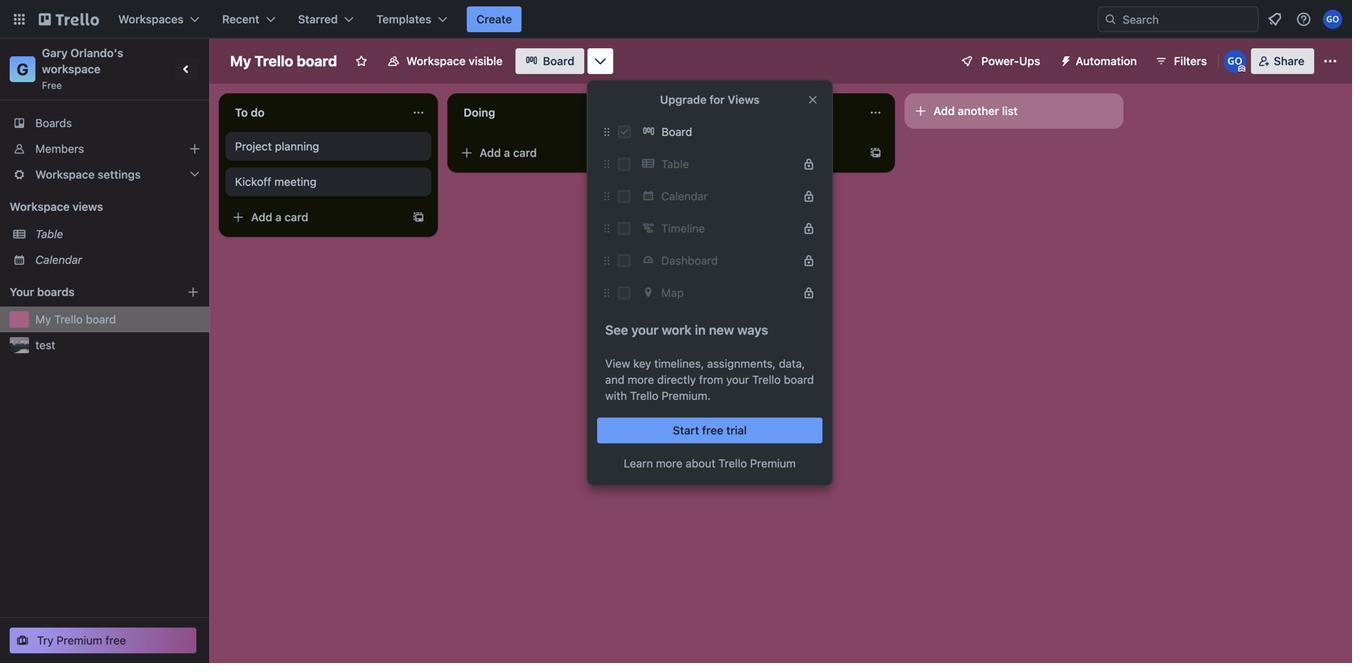 Task type: describe. For each thing, give the bounding box(es) containing it.
0 horizontal spatial board
[[86, 313, 116, 326]]

0 vertical spatial board link
[[516, 48, 584, 74]]

learn
[[624, 457, 653, 470]]

project
[[235, 140, 272, 153]]

recent button
[[213, 6, 285, 32]]

power-ups
[[982, 54, 1041, 68]]

templates
[[377, 12, 432, 26]]

members link
[[0, 136, 209, 162]]

add another list
[[934, 104, 1018, 118]]

share button
[[1252, 48, 1315, 74]]

add for to do
[[251, 211, 273, 224]]

visible
[[469, 54, 503, 68]]

boards link
[[0, 110, 209, 136]]

to
[[235, 106, 248, 119]]

workspaces button
[[109, 6, 209, 32]]

power-ups button
[[950, 48, 1050, 74]]

1 vertical spatial board link
[[638, 119, 823, 145]]

upgrade
[[660, 93, 707, 106]]

share
[[1274, 54, 1305, 68]]

workspace
[[42, 62, 101, 76]]

create from template… image for doing
[[641, 147, 654, 159]]

automation button
[[1054, 48, 1147, 74]]

ways
[[738, 322, 769, 338]]

Search field
[[1118, 7, 1258, 31]]

upgrade for views
[[660, 93, 760, 106]]

in
[[695, 322, 706, 338]]

1 horizontal spatial board
[[662, 125, 693, 138]]

kickoff meeting
[[235, 175, 317, 188]]

open information menu image
[[1296, 11, 1312, 27]]

map
[[662, 286, 684, 300]]

about
[[686, 457, 716, 470]]

assignments,
[[707, 357, 776, 370]]

premium.
[[662, 389, 711, 403]]

do
[[251, 106, 265, 119]]

card for doing
[[513, 146, 537, 159]]

filters button
[[1150, 48, 1212, 74]]

project planning link
[[235, 138, 422, 155]]

workspace navigation collapse icon image
[[176, 58, 198, 81]]

test
[[35, 339, 55, 352]]

planning
[[275, 140, 319, 153]]

ups
[[1020, 54, 1041, 68]]

create from template… image for to do
[[412, 211, 425, 224]]

0 horizontal spatial my trello board
[[35, 313, 116, 326]]

workspace for workspace settings
[[35, 168, 95, 181]]

test link
[[35, 337, 200, 353]]

free inside start free trial "link"
[[702, 424, 724, 437]]

trello inside the my trello board text field
[[255, 52, 293, 70]]

from
[[699, 373, 724, 386]]

templates button
[[367, 6, 457, 32]]

2 horizontal spatial create from template… image
[[870, 147, 882, 159]]

power-
[[982, 54, 1020, 68]]

0 horizontal spatial board
[[543, 54, 575, 68]]

recent
[[222, 12, 259, 26]]

try premium free
[[37, 634, 126, 647]]

customize views image
[[592, 53, 609, 69]]

gary
[[42, 46, 68, 60]]

my inside my trello board link
[[35, 313, 51, 326]]

and
[[605, 373, 625, 386]]

work
[[662, 322, 692, 338]]

create
[[477, 12, 512, 26]]

To do text field
[[225, 100, 403, 126]]

1 horizontal spatial more
[[656, 457, 683, 470]]

add a card for to do
[[251, 211, 308, 224]]

add another list button
[[905, 93, 1124, 129]]

new
[[709, 322, 734, 338]]

list
[[1002, 104, 1018, 118]]

starred
[[298, 12, 338, 26]]

filters
[[1174, 54, 1207, 68]]

learn more about trello premium
[[624, 457, 796, 470]]

show menu image
[[1323, 53, 1339, 69]]

0 vertical spatial your
[[632, 322, 659, 338]]

workspace for workspace views
[[10, 200, 70, 213]]

workspaces
[[118, 12, 184, 26]]

a for doing
[[504, 146, 510, 159]]

a for to do
[[275, 211, 282, 224]]

g
[[17, 60, 28, 79]]

directly
[[657, 373, 696, 386]]

see
[[605, 322, 628, 338]]

members
[[35, 142, 84, 155]]

more inside the view key timelines, assignments, data, and more directly from your trello board with trello premium.
[[628, 373, 654, 386]]

primary element
[[0, 0, 1353, 39]]

my trello board link
[[35, 312, 200, 328]]

add a card for doing
[[480, 146, 537, 159]]

settings
[[98, 168, 141, 181]]



Task type: locate. For each thing, give the bounding box(es) containing it.
card for to do
[[285, 211, 308, 224]]

timeline
[[662, 222, 705, 235]]

free
[[42, 80, 62, 91]]

table down workspace views
[[35, 227, 63, 241]]

trello right with
[[630, 389, 659, 403]]

0 horizontal spatial create from template… image
[[412, 211, 425, 224]]

table up "timeline" at the top of page
[[662, 157, 689, 171]]

learn more about trello premium link
[[624, 456, 796, 472]]

try premium free button
[[10, 628, 196, 654]]

start
[[673, 424, 699, 437]]

1 horizontal spatial card
[[513, 146, 537, 159]]

0 vertical spatial free
[[702, 424, 724, 437]]

for
[[710, 93, 725, 106]]

add board image
[[187, 286, 200, 299]]

1 vertical spatial add a card
[[251, 211, 308, 224]]

1 vertical spatial card
[[285, 211, 308, 224]]

add
[[934, 104, 955, 118], [480, 146, 501, 159], [251, 211, 273, 224]]

free left trial
[[702, 424, 724, 437]]

0 horizontal spatial a
[[275, 211, 282, 224]]

calendar up "timeline" at the top of page
[[662, 190, 708, 203]]

1 vertical spatial add a card button
[[225, 205, 406, 230]]

to do
[[235, 106, 265, 119]]

0 vertical spatial more
[[628, 373, 654, 386]]

2 horizontal spatial board
[[784, 373, 814, 386]]

add left the another
[[934, 104, 955, 118]]

board left 'customize views' icon
[[543, 54, 575, 68]]

sm image
[[1054, 48, 1076, 71]]

automation
[[1076, 54, 1137, 68]]

0 vertical spatial add a card
[[480, 146, 537, 159]]

gary orlando's workspace link
[[42, 46, 126, 76]]

my trello board
[[230, 52, 337, 70], [35, 313, 116, 326]]

my inside text field
[[230, 52, 251, 70]]

views
[[728, 93, 760, 106]]

1 horizontal spatial board
[[297, 52, 337, 70]]

add a card down the kickoff meeting
[[251, 211, 308, 224]]

add down doing
[[480, 146, 501, 159]]

workspace visible
[[407, 54, 503, 68]]

0 vertical spatial card
[[513, 146, 537, 159]]

0 horizontal spatial your
[[632, 322, 659, 338]]

1 horizontal spatial free
[[702, 424, 724, 437]]

create from template… image
[[641, 147, 654, 159], [870, 147, 882, 159], [412, 211, 425, 224]]

premium right try
[[57, 634, 102, 647]]

create button
[[467, 6, 522, 32]]

card down "doing" text box
[[513, 146, 537, 159]]

1 horizontal spatial table
[[662, 157, 689, 171]]

add a card button down "doing" text box
[[454, 140, 634, 166]]

workspace views
[[10, 200, 103, 213]]

calendar up boards
[[35, 253, 82, 266]]

1 horizontal spatial your
[[727, 373, 749, 386]]

calendar link
[[35, 252, 200, 268]]

0 horizontal spatial more
[[628, 373, 654, 386]]

orlando's
[[71, 46, 123, 60]]

1 horizontal spatial gary orlando (garyorlando) image
[[1324, 10, 1343, 29]]

0 vertical spatial my trello board
[[230, 52, 337, 70]]

0 horizontal spatial free
[[105, 634, 126, 647]]

back to home image
[[39, 6, 99, 32]]

Done text field
[[683, 100, 860, 126]]

1 horizontal spatial my
[[230, 52, 251, 70]]

Board name text field
[[222, 48, 345, 74]]

1 vertical spatial table
[[35, 227, 63, 241]]

0 vertical spatial table
[[662, 157, 689, 171]]

1 horizontal spatial a
[[504, 146, 510, 159]]

done
[[692, 106, 721, 119]]

0 vertical spatial board
[[297, 52, 337, 70]]

add down kickoff
[[251, 211, 273, 224]]

doing
[[464, 106, 495, 119]]

with
[[605, 389, 627, 403]]

gary orlando (garyorlando) image right the open information menu icon
[[1324, 10, 1343, 29]]

view
[[605, 357, 631, 370]]

search image
[[1105, 13, 1118, 26]]

trello right about
[[719, 457, 747, 470]]

0 horizontal spatial premium
[[57, 634, 102, 647]]

1 vertical spatial more
[[656, 457, 683, 470]]

premium inside try premium free 'button'
[[57, 634, 102, 647]]

more right learn
[[656, 457, 683, 470]]

add a card button down kickoff meeting "link"
[[225, 205, 406, 230]]

0 vertical spatial my
[[230, 52, 251, 70]]

dashboard
[[662, 254, 718, 267]]

a
[[504, 146, 510, 159], [275, 211, 282, 224]]

trello down recent popup button
[[255, 52, 293, 70]]

workspace settings button
[[0, 162, 209, 188]]

2 horizontal spatial add
[[934, 104, 955, 118]]

this member is an admin of this board. image
[[1239, 65, 1246, 72]]

start free trial
[[673, 424, 747, 437]]

kickoff
[[235, 175, 271, 188]]

0 vertical spatial a
[[504, 146, 510, 159]]

premium down start free trial "link"
[[750, 457, 796, 470]]

meeting
[[274, 175, 317, 188]]

key
[[634, 357, 652, 370]]

1 vertical spatial workspace
[[35, 168, 95, 181]]

my trello board inside text field
[[230, 52, 337, 70]]

0 vertical spatial add a card button
[[454, 140, 634, 166]]

0 vertical spatial gary orlando (garyorlando) image
[[1324, 10, 1343, 29]]

0 vertical spatial workspace
[[407, 54, 466, 68]]

trello
[[255, 52, 293, 70], [54, 313, 83, 326], [753, 373, 781, 386], [630, 389, 659, 403], [719, 457, 747, 470]]

add inside button
[[934, 104, 955, 118]]

table
[[662, 157, 689, 171], [35, 227, 63, 241]]

1 horizontal spatial add
[[480, 146, 501, 159]]

board down upgrade
[[662, 125, 693, 138]]

board up test link
[[86, 313, 116, 326]]

1 vertical spatial a
[[275, 211, 282, 224]]

1 horizontal spatial create from template… image
[[641, 147, 654, 159]]

trello down boards
[[54, 313, 83, 326]]

card
[[513, 146, 537, 159], [285, 211, 308, 224]]

a down the kickoff meeting
[[275, 211, 282, 224]]

boards
[[37, 285, 75, 299]]

data,
[[779, 357, 805, 370]]

1 horizontal spatial add a card
[[480, 146, 537, 159]]

add a card
[[480, 146, 537, 159], [251, 211, 308, 224]]

1 vertical spatial my trello board
[[35, 313, 116, 326]]

project planning
[[235, 140, 319, 153]]

trello inside my trello board link
[[54, 313, 83, 326]]

1 vertical spatial gary orlando (garyorlando) image
[[1224, 50, 1247, 72]]

your
[[10, 285, 34, 299]]

boards
[[35, 116, 72, 130]]

a down "doing" text box
[[504, 146, 510, 159]]

card down meeting at top left
[[285, 211, 308, 224]]

1 horizontal spatial add a card button
[[454, 140, 634, 166]]

another
[[958, 104, 999, 118]]

free right try
[[105, 634, 126, 647]]

1 vertical spatial calendar
[[35, 253, 82, 266]]

0 vertical spatial board
[[543, 54, 575, 68]]

2 vertical spatial board
[[784, 373, 814, 386]]

my down recent
[[230, 52, 251, 70]]

trello inside learn more about trello premium link
[[719, 457, 747, 470]]

premium
[[750, 457, 796, 470], [57, 634, 102, 647]]

your boards
[[10, 285, 75, 299]]

workspace settings
[[35, 168, 141, 181]]

gary orlando (garyorlando) image right filters
[[1224, 50, 1247, 72]]

1 horizontal spatial calendar
[[662, 190, 708, 203]]

board inside text field
[[297, 52, 337, 70]]

board link left 'customize views' icon
[[516, 48, 584, 74]]

your inside the view key timelines, assignments, data, and more directly from your trello board with trello premium.
[[727, 373, 749, 386]]

free
[[702, 424, 724, 437], [105, 634, 126, 647]]

1 vertical spatial board
[[662, 125, 693, 138]]

timelines,
[[655, 357, 704, 370]]

board inside the view key timelines, assignments, data, and more directly from your trello board with trello premium.
[[784, 373, 814, 386]]

g link
[[10, 56, 35, 82]]

add a card button for doing
[[454, 140, 634, 166]]

workspace for workspace visible
[[407, 54, 466, 68]]

start free trial link
[[597, 418, 823, 444]]

workspace inside button
[[407, 54, 466, 68]]

1 horizontal spatial board link
[[638, 119, 823, 145]]

your down assignments, at right
[[727, 373, 749, 386]]

board link
[[516, 48, 584, 74], [638, 119, 823, 145]]

0 horizontal spatial board link
[[516, 48, 584, 74]]

try
[[37, 634, 53, 647]]

add a card down doing
[[480, 146, 537, 159]]

0 horizontal spatial add
[[251, 211, 273, 224]]

see your work in new ways
[[605, 322, 769, 338]]

your boards with 2 items element
[[10, 283, 163, 302]]

Doing text field
[[454, 100, 631, 126]]

views
[[73, 200, 103, 213]]

board link down for
[[638, 119, 823, 145]]

trello down assignments, at right
[[753, 373, 781, 386]]

workspace inside dropdown button
[[35, 168, 95, 181]]

my up test
[[35, 313, 51, 326]]

0 horizontal spatial card
[[285, 211, 308, 224]]

view key timelines, assignments, data, and more directly from your trello board with trello premium.
[[605, 357, 814, 403]]

calendar
[[662, 190, 708, 203], [35, 253, 82, 266]]

0 vertical spatial premium
[[750, 457, 796, 470]]

2 vertical spatial add
[[251, 211, 273, 224]]

workspace left views
[[10, 200, 70, 213]]

0 horizontal spatial calendar
[[35, 253, 82, 266]]

1 vertical spatial premium
[[57, 634, 102, 647]]

add a card button
[[454, 140, 634, 166], [225, 205, 406, 230]]

0 vertical spatial add
[[934, 104, 955, 118]]

1 vertical spatial my
[[35, 313, 51, 326]]

star or unstar board image
[[355, 55, 368, 68]]

board
[[297, 52, 337, 70], [86, 313, 116, 326], [784, 373, 814, 386]]

workspace visible button
[[378, 48, 513, 74]]

1 vertical spatial free
[[105, 634, 126, 647]]

2 vertical spatial workspace
[[10, 200, 70, 213]]

1 vertical spatial board
[[86, 313, 116, 326]]

0 notifications image
[[1266, 10, 1285, 29]]

free inside try premium free 'button'
[[105, 634, 126, 647]]

workspace down members
[[35, 168, 95, 181]]

0 horizontal spatial gary orlando (garyorlando) image
[[1224, 50, 1247, 72]]

table link
[[35, 226, 200, 242]]

your right "see"
[[632, 322, 659, 338]]

add a card button for to do
[[225, 205, 406, 230]]

gary orlando (garyorlando) image
[[1324, 10, 1343, 29], [1224, 50, 1247, 72]]

board down starred
[[297, 52, 337, 70]]

board down data,
[[784, 373, 814, 386]]

trial
[[727, 424, 747, 437]]

1 vertical spatial your
[[727, 373, 749, 386]]

gary orlando's workspace free
[[42, 46, 126, 91]]

my trello board down starred
[[230, 52, 337, 70]]

kickoff meeting link
[[235, 174, 422, 190]]

0 horizontal spatial add a card button
[[225, 205, 406, 230]]

1 vertical spatial add
[[480, 146, 501, 159]]

starred button
[[288, 6, 364, 32]]

0 horizontal spatial my
[[35, 313, 51, 326]]

premium inside learn more about trello premium link
[[750, 457, 796, 470]]

add for doing
[[480, 146, 501, 159]]

more
[[628, 373, 654, 386], [656, 457, 683, 470]]

1 horizontal spatial premium
[[750, 457, 796, 470]]

board
[[543, 54, 575, 68], [662, 125, 693, 138]]

more down key
[[628, 373, 654, 386]]

0 vertical spatial calendar
[[662, 190, 708, 203]]

workspace down templates dropdown button
[[407, 54, 466, 68]]

0 horizontal spatial table
[[35, 227, 63, 241]]

1 horizontal spatial my trello board
[[230, 52, 337, 70]]

0 horizontal spatial add a card
[[251, 211, 308, 224]]

my trello board down your boards with 2 items element
[[35, 313, 116, 326]]

close popover image
[[807, 93, 820, 106]]



Task type: vqa. For each thing, say whether or not it's contained in the screenshot.
"Workspace" inside Workspace visible BUTTON
yes



